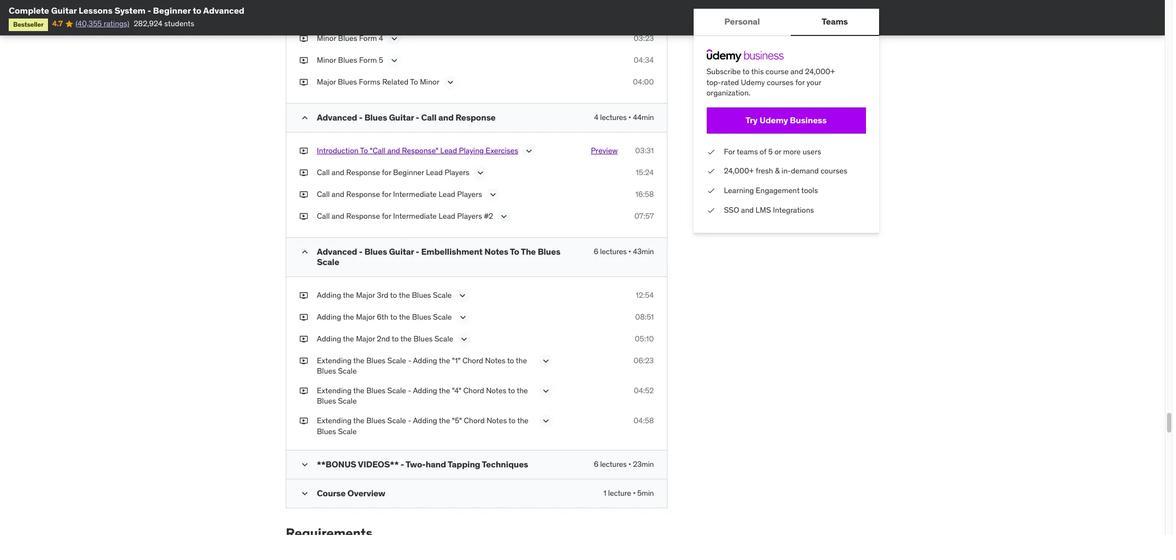Task type: vqa. For each thing, say whether or not it's contained in the screenshot.
Information
no



Task type: locate. For each thing, give the bounding box(es) containing it.
4 up preview
[[594, 113, 599, 122]]

- for response
[[416, 112, 420, 123]]

adding left 2nd
[[317, 334, 341, 344]]

1 vertical spatial lectures
[[600, 247, 627, 257]]

to inside button
[[360, 146, 368, 156]]

chord right "5"
[[464, 416, 485, 426]]

1 vertical spatial small image
[[300, 247, 310, 258]]

lead up call and response for intermediate lead players #2
[[439, 190, 456, 199]]

minor blues form 5
[[317, 55, 383, 65]]

extending
[[317, 356, 352, 365], [317, 386, 352, 396], [317, 416, 352, 426]]

show lecture description image for extending the blues scale - adding the "1" chord notes to the blues scale
[[541, 356, 552, 367]]

response down call and response for beginner lead players
[[346, 190, 380, 199]]

adding down extending the blues scale - adding the "4" chord notes to the blues scale
[[413, 416, 437, 426]]

0 vertical spatial 6
[[594, 247, 599, 257]]

beginner up students
[[153, 5, 191, 16]]

call
[[421, 112, 437, 123], [317, 168, 330, 177], [317, 190, 330, 199], [317, 211, 330, 221]]

0 horizontal spatial courses
[[768, 77, 794, 87]]

notes
[[485, 246, 509, 257], [485, 356, 506, 365], [486, 386, 507, 396], [487, 416, 507, 426]]

minor down minor blues form 4 on the top left of page
[[317, 55, 336, 65]]

for inside subscribe to this course and 24,000+ top‑rated udemy courses for your organization.
[[796, 77, 806, 87]]

notes right "5"
[[487, 416, 507, 426]]

for for call and response for intermediate lead players #2
[[382, 211, 391, 221]]

xsmall image
[[300, 55, 308, 66], [707, 147, 716, 157], [300, 168, 308, 178], [707, 186, 716, 196], [300, 334, 308, 344], [300, 386, 308, 396], [300, 416, 308, 427]]

sso and lms integrations
[[725, 205, 815, 215]]

1 vertical spatial small image
[[300, 489, 310, 499]]

0 vertical spatial guitar
[[51, 5, 77, 16]]

5 right of
[[769, 147, 773, 156]]

udemy down this
[[742, 77, 766, 87]]

1 horizontal spatial to
[[410, 77, 418, 87]]

demand
[[792, 166, 820, 176]]

to right related
[[410, 77, 418, 87]]

udemy business image
[[707, 49, 784, 62]]

1 vertical spatial to
[[360, 146, 368, 156]]

5 for form
[[379, 55, 383, 65]]

2 intermediate from the top
[[393, 211, 437, 221]]

1 small image from the top
[[300, 113, 310, 123]]

2 lectures from the top
[[600, 247, 627, 257]]

for for call and response for intermediate lead players
[[382, 190, 391, 199]]

guitar for advanced - blues guitar - call and response
[[389, 112, 414, 123]]

notes inside the advanced - blues guitar - embellishment notes to the blues scale
[[485, 246, 509, 257]]

0 horizontal spatial 5
[[379, 55, 383, 65]]

4 up minor blues form 5
[[379, 33, 383, 43]]

0 vertical spatial intermediate
[[393, 190, 437, 199]]

hand
[[426, 459, 446, 470]]

form up forms
[[359, 55, 377, 65]]

players
[[445, 168, 470, 177], [457, 190, 482, 199], [457, 211, 482, 221]]

scale inside the advanced - blues guitar - embellishment notes to the blues scale
[[317, 257, 339, 268]]

chord inside extending the blues scale - adding the "1" chord notes to the blues scale
[[463, 356, 484, 365]]

1 vertical spatial courses
[[821, 166, 848, 176]]

of
[[760, 147, 767, 156]]

2 small image from the top
[[300, 247, 310, 258]]

guitar up 4.7
[[51, 5, 77, 16]]

2 vertical spatial players
[[457, 211, 482, 221]]

0 horizontal spatial beginner
[[153, 5, 191, 16]]

2 vertical spatial chord
[[464, 416, 485, 426]]

for
[[796, 77, 806, 87], [382, 168, 391, 177], [382, 190, 391, 199], [382, 211, 391, 221]]

0 vertical spatial to
[[410, 77, 418, 87]]

for for call and response for beginner lead players
[[382, 168, 391, 177]]

organization.
[[707, 88, 751, 98]]

2 vertical spatial advanced
[[317, 246, 357, 257]]

courses inside subscribe to this course and 24,000+ top‑rated udemy courses for your organization.
[[768, 77, 794, 87]]

1 form from the top
[[359, 33, 377, 43]]

- up "282,924"
[[148, 5, 151, 16]]

notes right "4"
[[486, 386, 507, 396]]

chord right "4"
[[464, 386, 484, 396]]

xsmall image for adding the major 3rd to the blues scale
[[300, 290, 308, 301]]

- left the embellishment at the left top
[[416, 246, 420, 257]]

lead down response"
[[426, 168, 443, 177]]

2 vertical spatial to
[[510, 246, 520, 257]]

major blues forms related to minor
[[317, 77, 440, 87]]

1 vertical spatial players
[[457, 190, 482, 199]]

show lecture description image for minor blues form 5
[[389, 55, 400, 66]]

• left the 23min
[[629, 460, 632, 469]]

show lecture description image for adding the major 2nd to the blues scale
[[459, 334, 470, 345]]

major for 2nd
[[356, 334, 375, 344]]

0 vertical spatial form
[[359, 33, 377, 43]]

0 vertical spatial small image
[[300, 460, 310, 470]]

and
[[791, 67, 804, 76], [439, 112, 454, 123], [388, 146, 400, 156], [332, 168, 345, 177], [332, 190, 345, 199], [742, 205, 755, 215], [332, 211, 345, 221]]

chord inside extending the blues scale - adding the "5" chord notes to the blues scale
[[464, 416, 485, 426]]

6 left 43min
[[594, 247, 599, 257]]

• left 44min on the right
[[629, 113, 632, 122]]

- inside extending the blues scale - adding the "4" chord notes to the blues scale
[[408, 386, 412, 396]]

chord
[[463, 356, 484, 365], [464, 386, 484, 396], [464, 416, 485, 426]]

adding left "1"
[[413, 356, 437, 365]]

major left 3rd
[[356, 290, 375, 300]]

udemy right try
[[760, 115, 789, 126]]

response down the call and response for intermediate lead players
[[346, 211, 380, 221]]

lead for call and response for intermediate lead players
[[439, 190, 456, 199]]

0 vertical spatial 5
[[379, 55, 383, 65]]

2 6 from the top
[[594, 460, 599, 469]]

response"
[[402, 146, 439, 156]]

guitar down related
[[389, 112, 414, 123]]

0 vertical spatial courses
[[768, 77, 794, 87]]

or
[[775, 147, 782, 156]]

business
[[791, 115, 828, 126]]

try udemy business link
[[707, 107, 867, 134]]

0 vertical spatial udemy
[[742, 77, 766, 87]]

for left your
[[796, 77, 806, 87]]

adding down extending the blues scale - adding the "1" chord notes to the blues scale on the bottom of the page
[[413, 386, 437, 396]]

extending the blues scale - adding the "1" chord notes to the blues scale
[[317, 356, 527, 376]]

16:58
[[636, 190, 654, 199]]

form up minor blues form 5
[[359, 33, 377, 43]]

chord for "1"
[[463, 356, 484, 365]]

system
[[115, 5, 146, 16]]

for down the call and response for intermediate lead players
[[382, 211, 391, 221]]

- for "4"
[[408, 386, 412, 396]]

small image
[[300, 460, 310, 470], [300, 489, 310, 499]]

notes right "1"
[[485, 356, 506, 365]]

students
[[164, 19, 194, 29]]

1 extending from the top
[[317, 356, 352, 365]]

for
[[725, 147, 736, 156]]

2 vertical spatial guitar
[[389, 246, 414, 257]]

0 vertical spatial small image
[[300, 113, 310, 123]]

tab list
[[694, 9, 880, 36]]

small image left 'course'
[[300, 489, 310, 499]]

3 extending from the top
[[317, 416, 352, 426]]

extending for extending the blues scale - adding the "1" chord notes to the blues scale
[[317, 356, 352, 365]]

04:00
[[633, 77, 654, 87]]

0 vertical spatial players
[[445, 168, 470, 177]]

advanced
[[203, 5, 245, 16], [317, 112, 357, 123], [317, 246, 357, 257]]

minor for minor blues form 5
[[317, 55, 336, 65]]

chord right "1"
[[463, 356, 484, 365]]

• left 43min
[[629, 247, 632, 257]]

1 vertical spatial form
[[359, 55, 377, 65]]

43min
[[633, 247, 654, 257]]

advanced inside the advanced - blues guitar - embellishment notes to the blues scale
[[317, 246, 357, 257]]

udemy inside 'link'
[[760, 115, 789, 126]]

forms
[[359, 77, 381, 87]]

subscribe
[[707, 67, 742, 76]]

the
[[521, 246, 536, 257]]

sso
[[725, 205, 740, 215]]

introduction to "call and response" lead playing exercises button
[[317, 146, 519, 159]]

0 vertical spatial lectures
[[600, 113, 627, 122]]

lectures up lecture
[[600, 460, 627, 469]]

notes for extending the blues scale - adding the "5" chord notes to the blues scale
[[487, 416, 507, 426]]

0 horizontal spatial to
[[360, 146, 368, 156]]

24,000+ inside subscribe to this course and 24,000+ top‑rated udemy courses for your organization.
[[806, 67, 836, 76]]

udemy
[[742, 77, 766, 87], [760, 115, 789, 126]]

- for "1"
[[408, 356, 412, 365]]

major down minor blues form 5
[[317, 77, 336, 87]]

lead
[[441, 146, 457, 156], [426, 168, 443, 177], [439, 190, 456, 199], [439, 211, 456, 221]]

show lecture description image for call and response for intermediate lead players
[[488, 190, 499, 200]]

to
[[410, 77, 418, 87], [360, 146, 368, 156], [510, 246, 520, 257]]

1 horizontal spatial 4
[[594, 113, 599, 122]]

- left the two-
[[401, 459, 404, 470]]

tools
[[802, 186, 819, 195]]

1 horizontal spatial beginner
[[393, 168, 424, 177]]

1 vertical spatial beginner
[[393, 168, 424, 177]]

notes inside extending the blues scale - adding the "5" chord notes to the blues scale
[[487, 416, 507, 426]]

2 form from the top
[[359, 55, 377, 65]]

intermediate down the call and response for intermediate lead players
[[393, 211, 437, 221]]

response down "call
[[346, 168, 380, 177]]

0 vertical spatial minor
[[317, 33, 336, 43]]

players for call and response for intermediate lead players #2
[[457, 211, 482, 221]]

0 horizontal spatial 4
[[379, 33, 383, 43]]

1 vertical spatial 5
[[769, 147, 773, 156]]

1 vertical spatial minor
[[317, 55, 336, 65]]

1 vertical spatial 24,000+
[[725, 166, 755, 176]]

5 for of
[[769, 147, 773, 156]]

xsmall image for extending the blues scale - adding the "4" chord notes to the blues scale
[[300, 386, 308, 396]]

1 vertical spatial intermediate
[[393, 211, 437, 221]]

guitar inside the advanced - blues guitar - embellishment notes to the blues scale
[[389, 246, 414, 257]]

- down extending the blues scale - adding the "1" chord notes to the blues scale on the bottom of the page
[[408, 386, 412, 396]]

0 vertical spatial 24,000+
[[806, 67, 836, 76]]

course
[[317, 488, 346, 499]]

adding inside extending the blues scale - adding the "4" chord notes to the blues scale
[[413, 386, 437, 396]]

282,924 students
[[134, 19, 194, 29]]

(40,355 ratings)
[[76, 19, 129, 29]]

show lecture description image
[[445, 77, 456, 88], [524, 146, 535, 157], [488, 190, 499, 200], [457, 290, 468, 301], [459, 334, 470, 345], [541, 356, 552, 367], [541, 416, 552, 427]]

3 lectures from the top
[[600, 460, 627, 469]]

lead inside 'introduction to "call and response" lead playing exercises' button
[[441, 146, 457, 156]]

notes inside extending the blues scale - adding the "1" chord notes to the blues scale
[[485, 356, 506, 365]]

lead left playing
[[441, 146, 457, 156]]

24,000+ up learning
[[725, 166, 755, 176]]

1 horizontal spatial 5
[[769, 147, 773, 156]]

1 lectures from the top
[[600, 113, 627, 122]]

small image
[[300, 113, 310, 123], [300, 247, 310, 258]]

minor for minor blues form 4
[[317, 33, 336, 43]]

03:31
[[636, 146, 654, 156]]

guitar down call and response for intermediate lead players #2
[[389, 246, 414, 257]]

to inside subscribe to this course and 24,000+ top‑rated udemy courses for your organization.
[[743, 67, 750, 76]]

lectures for response
[[600, 113, 627, 122]]

advanced - blues guitar - call and response
[[317, 112, 496, 123]]

show lecture description image for adding the major 6th to the blues scale
[[458, 312, 469, 323]]

try
[[746, 115, 758, 126]]

tapping
[[448, 459, 481, 470]]

lead up the embellishment at the left top
[[439, 211, 456, 221]]

ratings)
[[104, 19, 129, 29]]

lessons
[[79, 5, 113, 16]]

show lecture description image for adding the major 3rd to the blues scale
[[457, 290, 468, 301]]

15:24
[[636, 168, 654, 177]]

show lecture description image
[[389, 33, 400, 44], [389, 55, 400, 66], [475, 168, 486, 179], [499, 211, 510, 222], [458, 312, 469, 323], [541, 386, 552, 397]]

xsmall image for call and response for beginner lead players
[[300, 168, 308, 178]]

#2
[[484, 211, 493, 221]]

to left the
[[510, 246, 520, 257]]

notes for extending the blues scale - adding the "4" chord notes to the blues scale
[[486, 386, 507, 396]]

1 vertical spatial chord
[[464, 386, 484, 396]]

03:23
[[634, 33, 654, 43]]

0 vertical spatial extending
[[317, 356, 352, 365]]

small image left "**bonus"
[[300, 460, 310, 470]]

intermediate up call and response for intermediate lead players #2
[[393, 190, 437, 199]]

major
[[317, 77, 336, 87], [356, 290, 375, 300], [356, 312, 375, 322], [356, 334, 375, 344]]

players for call and response for intermediate lead players
[[457, 190, 482, 199]]

form for 4
[[359, 33, 377, 43]]

xsmall image
[[300, 33, 308, 44], [300, 77, 308, 88], [300, 146, 308, 157], [707, 166, 716, 177], [300, 190, 308, 200], [707, 205, 716, 216], [300, 211, 308, 222], [300, 290, 308, 301], [300, 312, 308, 323], [300, 356, 308, 366]]

extending inside extending the blues scale - adding the "5" chord notes to the blues scale
[[317, 416, 352, 426]]

introduction to "call and response" lead playing exercises
[[317, 146, 519, 156]]

2 vertical spatial lectures
[[600, 460, 627, 469]]

2 horizontal spatial to
[[510, 246, 520, 257]]

1 vertical spatial extending
[[317, 386, 352, 396]]

chord inside extending the blues scale - adding the "4" chord notes to the blues scale
[[464, 386, 484, 396]]

courses down "course"
[[768, 77, 794, 87]]

courses right demand
[[821, 166, 848, 176]]

2 vertical spatial extending
[[317, 416, 352, 426]]

beginner
[[153, 5, 191, 16], [393, 168, 424, 177]]

"5"
[[452, 416, 462, 426]]

guitar for advanced - blues guitar - embellishment notes to the blues scale
[[389, 246, 414, 257]]

- inside extending the blues scale - adding the "5" chord notes to the blues scale
[[408, 416, 412, 426]]

3rd
[[377, 290, 389, 300]]

users
[[803, 147, 822, 156]]

minor up minor blues form 5
[[317, 33, 336, 43]]

major left 2nd
[[356, 334, 375, 344]]

0 horizontal spatial 24,000+
[[725, 166, 755, 176]]

adding
[[317, 290, 341, 300], [317, 312, 341, 322], [317, 334, 341, 344], [413, 356, 437, 365], [413, 386, 437, 396], [413, 416, 437, 426]]

1 6 from the top
[[594, 247, 599, 257]]

xsmall image for adding the major 6th to the blues scale
[[300, 312, 308, 323]]

extending inside extending the blues scale - adding the "4" chord notes to the blues scale
[[317, 386, 352, 396]]

notes inside extending the blues scale - adding the "4" chord notes to the blues scale
[[486, 386, 507, 396]]

major left 6th at left bottom
[[356, 312, 375, 322]]

players for call and response for beginner lead players
[[445, 168, 470, 177]]

show lecture description image for extending the blues scale - adding the "5" chord notes to the blues scale
[[541, 416, 552, 427]]

1 vertical spatial guitar
[[389, 112, 414, 123]]

beginner down 'introduction to "call and response" lead playing exercises' button
[[393, 168, 424, 177]]

- down extending the blues scale - adding the "4" chord notes to the blues scale
[[408, 416, 412, 426]]

major for 6th
[[356, 312, 375, 322]]

try udemy business
[[746, 115, 828, 126]]

5
[[379, 55, 383, 65], [769, 147, 773, 156]]

intermediate
[[393, 190, 437, 199], [393, 211, 437, 221]]

1 small image from the top
[[300, 460, 310, 470]]

lead for introduction to "call and response" lead playing exercises
[[441, 146, 457, 156]]

• for and
[[629, 113, 632, 122]]

- up introduction to "call and response" lead playing exercises
[[416, 112, 420, 123]]

lectures left 44min on the right
[[600, 113, 627, 122]]

extending inside extending the blues scale - adding the "1" chord notes to the blues scale
[[317, 356, 352, 365]]

this
[[752, 67, 765, 76]]

•
[[629, 113, 632, 122], [629, 247, 632, 257], [629, 460, 632, 469], [633, 489, 636, 498]]

the
[[343, 290, 354, 300], [399, 290, 410, 300], [343, 312, 354, 322], [399, 312, 410, 322], [343, 334, 354, 344], [401, 334, 412, 344], [353, 356, 365, 365], [439, 356, 450, 365], [516, 356, 527, 365], [353, 386, 365, 396], [439, 386, 450, 396], [517, 386, 528, 396], [353, 416, 365, 426], [439, 416, 450, 426], [518, 416, 529, 426]]

4
[[379, 33, 383, 43], [594, 113, 599, 122]]

advanced for advanced - blues guitar - call and response
[[317, 112, 357, 123]]

0 vertical spatial chord
[[463, 356, 484, 365]]

2 extending from the top
[[317, 386, 352, 396]]

24,000+ up your
[[806, 67, 836, 76]]

lectures left 43min
[[600, 247, 627, 257]]

for down "call
[[382, 168, 391, 177]]

course overview
[[317, 488, 386, 499]]

6
[[594, 247, 599, 257], [594, 460, 599, 469]]

-
[[148, 5, 151, 16], [359, 112, 363, 123], [416, 112, 420, 123], [359, 246, 363, 257], [416, 246, 420, 257], [408, 356, 412, 365], [408, 386, 412, 396], [408, 416, 412, 426], [401, 459, 404, 470]]

for down call and response for beginner lead players
[[382, 190, 391, 199]]

- inside extending the blues scale - adding the "1" chord notes to the blues scale
[[408, 356, 412, 365]]

minor right related
[[420, 77, 440, 87]]

blues
[[338, 33, 357, 43], [338, 55, 357, 65], [338, 77, 357, 87], [365, 112, 387, 123], [365, 246, 387, 257], [538, 246, 561, 257], [412, 290, 431, 300], [412, 312, 431, 322], [414, 334, 433, 344], [367, 356, 386, 365], [317, 366, 336, 376], [367, 386, 386, 396], [317, 396, 336, 406], [367, 416, 386, 426], [317, 427, 336, 436]]

24,000+ fresh & in-demand courses
[[725, 166, 848, 176]]

minor
[[317, 33, 336, 43], [317, 55, 336, 65], [420, 77, 440, 87]]

to left "call
[[360, 146, 368, 156]]

notes left the
[[485, 246, 509, 257]]

6 left the 23min
[[594, 460, 599, 469]]

1 vertical spatial udemy
[[760, 115, 789, 126]]

xsmall image for minor blues form 5
[[300, 55, 308, 66]]

2 small image from the top
[[300, 489, 310, 499]]

24,000+
[[806, 67, 836, 76], [725, 166, 755, 176]]

1 vertical spatial 6
[[594, 460, 599, 469]]

lectures
[[600, 113, 627, 122], [600, 247, 627, 257], [600, 460, 627, 469]]

1 intermediate from the top
[[393, 190, 437, 199]]

5 up major blues forms related to minor
[[379, 55, 383, 65]]

- down adding the major 2nd to the blues scale
[[408, 356, 412, 365]]

1 horizontal spatial 24,000+
[[806, 67, 836, 76]]

1 vertical spatial advanced
[[317, 112, 357, 123]]

form for 5
[[359, 55, 377, 65]]



Task type: describe. For each thing, give the bounding box(es) containing it.
small image for advanced - blues guitar - embellishment notes to the blues scale
[[300, 247, 310, 258]]

call for call and response for intermediate lead players #2
[[317, 211, 330, 221]]

your
[[807, 77, 822, 87]]

07:57
[[635, 211, 654, 221]]

small image for advanced - blues guitar - call and response
[[300, 113, 310, 123]]

xsmall image for extending the blues scale - adding the "1" chord notes to the blues scale
[[300, 356, 308, 366]]

2nd
[[377, 334, 390, 344]]

- for "5"
[[408, 416, 412, 426]]

response for call and response for beginner lead players
[[346, 168, 380, 177]]

6th
[[377, 312, 389, 322]]

chord for "5"
[[464, 416, 485, 426]]

teams button
[[792, 9, 880, 35]]

for teams of 5 or more users
[[725, 147, 822, 156]]

2 vertical spatial minor
[[420, 77, 440, 87]]

show lecture description image for major blues forms related to minor
[[445, 77, 456, 88]]

playing
[[459, 146, 484, 156]]

- up the adding the major 3rd to the blues scale
[[359, 246, 363, 257]]

04:52
[[634, 386, 654, 396]]

**bonus
[[317, 459, 357, 470]]

personal
[[725, 16, 761, 27]]

- for advanced
[[148, 5, 151, 16]]

• for techniques
[[629, 460, 632, 469]]

(40,355
[[76, 19, 102, 29]]

learning
[[725, 186, 755, 195]]

show lecture description image for minor blues form 4
[[389, 33, 400, 44]]

1 lecture • 5min
[[604, 489, 654, 498]]

techniques
[[482, 459, 529, 470]]

major for 3rd
[[356, 290, 375, 300]]

• left 5min
[[633, 489, 636, 498]]

engagement
[[756, 186, 800, 195]]

call for call and response for beginner lead players
[[317, 168, 330, 177]]

adding left 6th at left bottom
[[317, 312, 341, 322]]

1 horizontal spatial courses
[[821, 166, 848, 176]]

1
[[604, 489, 607, 498]]

embellishment
[[421, 246, 483, 257]]

complete
[[9, 5, 49, 16]]

xsmall image for minor blues form 4
[[300, 33, 308, 44]]

videos**
[[358, 459, 399, 470]]

more
[[784, 147, 802, 156]]

and inside button
[[388, 146, 400, 156]]

subscribe to this course and 24,000+ top‑rated udemy courses for your organization.
[[707, 67, 836, 98]]

- down forms
[[359, 112, 363, 123]]

"1"
[[452, 356, 461, 365]]

intermediate for call and response for intermediate lead players #2
[[393, 211, 437, 221]]

1 vertical spatial 4
[[594, 113, 599, 122]]

to inside extending the blues scale - adding the "4" chord notes to the blues scale
[[508, 386, 515, 396]]

show lecture description image for call and response for intermediate lead players #2
[[499, 211, 510, 222]]

lecture
[[608, 489, 632, 498]]

response for call and response for intermediate lead players
[[346, 190, 380, 199]]

extending for extending the blues scale - adding the "4" chord notes to the blues scale
[[317, 386, 352, 396]]

extending for extending the blues scale - adding the "5" chord notes to the blues scale
[[317, 416, 352, 426]]

tab list containing personal
[[694, 9, 880, 36]]

adding left 3rd
[[317, 290, 341, 300]]

and inside subscribe to this course and 24,000+ top‑rated udemy courses for your organization.
[[791, 67, 804, 76]]

xsmall image for extending the blues scale - adding the "5" chord notes to the blues scale
[[300, 416, 308, 427]]

6 for **bonus videos** - two-hand tapping techniques
[[594, 460, 599, 469]]

show lecture description image for extending the blues scale - adding the "4" chord notes to the blues scale
[[541, 386, 552, 397]]

two-
[[406, 459, 426, 470]]

to inside extending the blues scale - adding the "5" chord notes to the blues scale
[[509, 416, 516, 426]]

- for to
[[416, 246, 420, 257]]

teams
[[823, 16, 849, 27]]

05:10
[[635, 334, 654, 344]]

advanced for advanced - blues guitar - embellishment notes to the blues scale
[[317, 246, 357, 257]]

adding the major 3rd to the blues scale
[[317, 290, 452, 300]]

0 vertical spatial 4
[[379, 33, 383, 43]]

learning engagement tools
[[725, 186, 819, 195]]

fresh
[[756, 166, 774, 176]]

to inside extending the blues scale - adding the "1" chord notes to the blues scale
[[507, 356, 514, 365]]

• for notes
[[629, 247, 632, 257]]

23min
[[633, 460, 654, 469]]

small image for **bonus
[[300, 460, 310, 470]]

minor blues form 4
[[317, 33, 383, 43]]

notes for extending the blues scale - adding the "1" chord notes to the blues scale
[[485, 356, 506, 365]]

6 lectures • 23min
[[594, 460, 654, 469]]

06:23
[[634, 356, 654, 365]]

xsmall image for adding the major 2nd to the blues scale
[[300, 334, 308, 344]]

small image for course
[[300, 489, 310, 499]]

"call
[[370, 146, 386, 156]]

show lecture description image for call and response for beginner lead players
[[475, 168, 486, 179]]

extending the blues scale - adding the "4" chord notes to the blues scale
[[317, 386, 528, 406]]

top‑rated
[[707, 77, 740, 87]]

6 lectures • 43min
[[594, 247, 654, 257]]

bestseller
[[13, 20, 44, 29]]

adding inside extending the blues scale - adding the "5" chord notes to the blues scale
[[413, 416, 437, 426]]

complete guitar lessons system - beginner to advanced
[[9, 5, 245, 16]]

teams
[[738, 147, 759, 156]]

extending the blues scale - adding the "5" chord notes to the blues scale
[[317, 416, 529, 436]]

udemy inside subscribe to this course and 24,000+ top‑rated udemy courses for your organization.
[[742, 77, 766, 87]]

preview
[[591, 146, 618, 156]]

0 vertical spatial advanced
[[203, 5, 245, 16]]

**bonus videos** - two-hand tapping techniques
[[317, 459, 529, 470]]

lead for call and response for intermediate lead players #2
[[439, 211, 456, 221]]

response for call and response for intermediate lead players #2
[[346, 211, 380, 221]]

call and response for beginner lead players
[[317, 168, 470, 177]]

12:54
[[636, 290, 654, 300]]

chord for "4"
[[464, 386, 484, 396]]

introduction
[[317, 146, 359, 156]]

in-
[[782, 166, 792, 176]]

lead for call and response for beginner lead players
[[426, 168, 443, 177]]

course
[[766, 67, 789, 76]]

exercises
[[486, 146, 519, 156]]

0 vertical spatial beginner
[[153, 5, 191, 16]]

6 for advanced - blues guitar - embellishment notes to the blues scale
[[594, 247, 599, 257]]

lectures for to
[[600, 247, 627, 257]]

5min
[[638, 489, 654, 498]]

4.7
[[52, 19, 63, 29]]

intermediate for call and response for intermediate lead players
[[393, 190, 437, 199]]

44min
[[633, 113, 654, 122]]

to inside the advanced - blues guitar - embellishment notes to the blues scale
[[510, 246, 520, 257]]

08:51
[[636, 312, 654, 322]]

integrations
[[774, 205, 815, 215]]

4 lectures • 44min
[[594, 113, 654, 122]]

adding the major 2nd to the blues scale
[[317, 334, 454, 344]]

xsmall image for call and response for intermediate lead players #2
[[300, 211, 308, 222]]

xsmall image for call and response for intermediate lead players
[[300, 190, 308, 200]]

call for call and response for intermediate lead players
[[317, 190, 330, 199]]

overview
[[348, 488, 386, 499]]

xsmall image for major blues forms related to minor
[[300, 77, 308, 88]]

adding the major 6th to the blues scale
[[317, 312, 452, 322]]

response up playing
[[456, 112, 496, 123]]

"4"
[[452, 386, 462, 396]]

adding inside extending the blues scale - adding the "1" chord notes to the blues scale
[[413, 356, 437, 365]]

call and response for intermediate lead players
[[317, 190, 482, 199]]

lms
[[756, 205, 772, 215]]

04:58
[[634, 416, 654, 426]]

personal button
[[694, 9, 792, 35]]

call and response for intermediate lead players #2
[[317, 211, 493, 221]]

advanced - blues guitar - embellishment notes to the blues scale
[[317, 246, 561, 268]]



